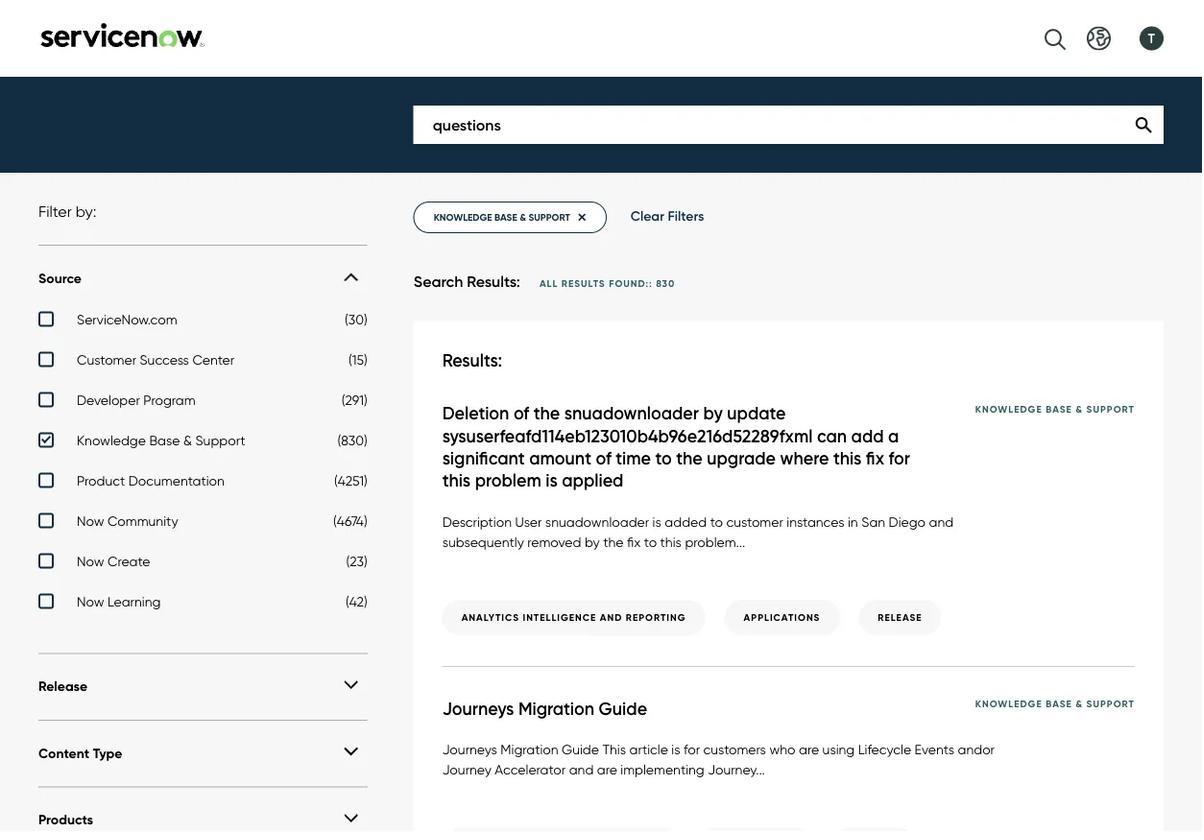 Task type: locate. For each thing, give the bounding box(es) containing it.
guide for journeys migration guide
[[599, 698, 647, 720]]

1 vertical spatial journeys
[[442, 742, 497, 758]]

2 vertical spatial now
[[77, 594, 104, 610]]

is inside journeys migration guide this article is for customers who are using lifecycle events andor journey accelerator and are implementing journey...
[[671, 742, 680, 758]]

base for deletion of the snuadownloader by update sysuserfeafd114eb123010b4b96e216d52289fxml can add a significant amount of time to the upgrade where this fix for this problem is applied
[[1046, 403, 1072, 415]]

support
[[1086, 403, 1135, 415], [195, 432, 245, 449], [1086, 698, 1135, 710]]

is up "implementing"
[[671, 742, 680, 758]]

0 vertical spatial guide
[[599, 698, 647, 720]]

who
[[769, 742, 795, 758]]

1 vertical spatial results:
[[442, 349, 502, 371]]

results
[[561, 277, 606, 290]]

can
[[817, 425, 847, 447]]

2 vertical spatial is
[[671, 742, 680, 758]]

guide
[[599, 698, 647, 720], [562, 742, 599, 758]]

0 vertical spatial now
[[77, 513, 104, 529]]

learning
[[108, 594, 161, 610]]

customer success center
[[77, 352, 234, 368]]

user
[[515, 514, 542, 530]]

2 journeys from the top
[[442, 742, 497, 758]]

0 vertical spatial support
[[1086, 403, 1135, 415]]

1 vertical spatial for
[[684, 742, 700, 758]]

deletion
[[442, 403, 509, 424]]

1 journeys from the top
[[442, 698, 514, 720]]

removed
[[527, 534, 581, 550]]

1 vertical spatial the
[[676, 448, 703, 469]]

to up problem...
[[710, 514, 723, 530]]

1 vertical spatial by
[[585, 534, 600, 550]]

0 vertical spatial knowledge base & support
[[975, 403, 1135, 415]]

update
[[727, 403, 786, 424]]

to
[[655, 448, 672, 469], [710, 514, 723, 530], [644, 534, 657, 550]]

san
[[861, 514, 885, 530]]

1 horizontal spatial of
[[596, 448, 611, 469]]

journeys migration guide this article is for customers who are using lifecycle events andor journey accelerator and are implementing journey...
[[442, 742, 995, 778]]

and inside description user snuadownloader is added to customer instances in san diego and subsequently removed by the fix to this problem...
[[929, 514, 954, 530]]

1 vertical spatial are
[[597, 762, 617, 778]]

1 horizontal spatial the
[[603, 534, 624, 550]]

(4674)
[[333, 513, 367, 529]]

is down amount
[[546, 470, 558, 492]]

2 horizontal spatial and
[[929, 514, 954, 530]]

1 vertical spatial migration
[[500, 742, 558, 758]]

0 horizontal spatial by
[[585, 534, 600, 550]]

2 vertical spatial the
[[603, 534, 624, 550]]

2 vertical spatial knowledge
[[975, 698, 1042, 710]]

knowledge
[[975, 403, 1042, 415], [77, 432, 146, 449], [975, 698, 1042, 710]]

product documentation
[[77, 473, 225, 489]]

for
[[889, 448, 910, 469], [684, 742, 700, 758]]

the right removed
[[603, 534, 624, 550]]

&
[[520, 211, 526, 224], [1076, 403, 1083, 415], [183, 432, 192, 449], [1076, 698, 1083, 710]]

and right "diego"
[[929, 514, 954, 530]]

0 vertical spatial the
[[533, 403, 560, 424]]

products
[[38, 812, 93, 829]]

journeys for journeys migration guide
[[442, 698, 514, 720]]

0 vertical spatial and
[[929, 514, 954, 530]]

journey...
[[708, 762, 765, 778]]

fix down add
[[866, 448, 884, 469]]

1 vertical spatial guide
[[562, 742, 599, 758]]

and
[[929, 514, 954, 530], [600, 612, 622, 624], [569, 762, 594, 778]]

all
[[539, 277, 558, 290]]

0 vertical spatial knowledge
[[975, 403, 1042, 415]]

snuadownloader down applied on the bottom of the page
[[545, 514, 649, 530]]

0 vertical spatial journeys
[[442, 698, 514, 720]]

2 vertical spatial and
[[569, 762, 594, 778]]

found:
[[609, 277, 649, 290]]

1 horizontal spatial fix
[[866, 448, 884, 469]]

snuadownloader
[[564, 403, 699, 424], [545, 514, 649, 530]]

are down "this"
[[597, 762, 617, 778]]

this down can
[[833, 448, 862, 469]]

1 now from the top
[[77, 513, 104, 529]]

by left update
[[703, 403, 723, 424]]

0 horizontal spatial the
[[533, 403, 560, 424]]

this
[[833, 448, 862, 469], [442, 470, 471, 492], [660, 534, 682, 550]]

results: left all
[[467, 272, 520, 291]]

the for snuadownloader
[[676, 448, 703, 469]]

None checkbox
[[38, 311, 367, 332], [38, 392, 367, 413], [38, 432, 367, 453], [38, 553, 367, 574], [38, 594, 367, 615], [38, 311, 367, 332], [38, 392, 367, 413], [38, 432, 367, 453], [38, 553, 367, 574], [38, 594, 367, 615]]

and right the accelerator
[[569, 762, 594, 778]]

problem
[[475, 470, 541, 492]]

results: up deletion
[[442, 349, 502, 371]]

1 horizontal spatial is
[[652, 514, 661, 530]]

by right removed
[[585, 534, 600, 550]]

1 horizontal spatial for
[[889, 448, 910, 469]]

the up amount
[[533, 403, 560, 424]]

of right deletion
[[514, 403, 529, 424]]

0 horizontal spatial release
[[38, 678, 87, 695]]

None checkbox
[[38, 352, 367, 373], [38, 473, 367, 494], [38, 513, 367, 534], [38, 352, 367, 373], [38, 473, 367, 494], [38, 513, 367, 534]]

0 vertical spatial fix
[[866, 448, 884, 469]]

0 horizontal spatial this
[[442, 470, 471, 492]]

2 vertical spatial this
[[660, 534, 682, 550]]

this down added
[[660, 534, 682, 550]]

2 vertical spatial support
[[1086, 698, 1135, 710]]

the
[[533, 403, 560, 424], [676, 448, 703, 469], [603, 534, 624, 550]]

0 vertical spatial of
[[514, 403, 529, 424]]

success
[[140, 352, 189, 368]]

of up applied on the bottom of the page
[[596, 448, 611, 469]]

0 vertical spatial is
[[546, 470, 558, 492]]

guide inside journeys migration guide this article is for customers who are using lifecycle events andor journey accelerator and are implementing journey...
[[562, 742, 599, 758]]

0 vertical spatial this
[[833, 448, 862, 469]]

added
[[665, 514, 707, 530]]

servicenow image
[[38, 23, 206, 48]]

2 horizontal spatial is
[[671, 742, 680, 758]]

now left learning
[[77, 594, 104, 610]]

(23)
[[346, 553, 367, 570]]

2 vertical spatial base
[[1046, 698, 1072, 710]]

1 vertical spatial now
[[77, 553, 104, 570]]

are right who
[[799, 742, 819, 758]]

to right time
[[655, 448, 672, 469]]

1 horizontal spatial this
[[660, 534, 682, 550]]

for down a
[[889, 448, 910, 469]]

search results:
[[413, 272, 520, 291]]

to inside deletion of the snuadownloader by update sysuserfeafd114eb123010b4b96e216d52289fxml can add a significant amount of time to the upgrade where this fix for this problem is applied
[[655, 448, 672, 469]]

1 vertical spatial is
[[652, 514, 661, 530]]

fix up reporting
[[627, 534, 641, 550]]

for inside deletion of the snuadownloader by update sysuserfeafd114eb123010b4b96e216d52289fxml can add a significant amount of time to the upgrade where this fix for this problem is applied
[[889, 448, 910, 469]]

snuadownloader inside deletion of the snuadownloader by update sysuserfeafd114eb123010b4b96e216d52289fxml can add a significant amount of time to the upgrade where this fix for this problem is applied
[[564, 403, 699, 424]]

0 horizontal spatial for
[[684, 742, 700, 758]]

2 horizontal spatial the
[[676, 448, 703, 469]]

0 vertical spatial to
[[655, 448, 672, 469]]

1 horizontal spatial by
[[703, 403, 723, 424]]

guide left "this"
[[562, 742, 599, 758]]

migration inside journeys migration guide this article is for customers who are using lifecycle events andor journey accelerator and are implementing journey...
[[500, 742, 558, 758]]

migration
[[518, 698, 594, 720], [500, 742, 558, 758]]

release
[[878, 612, 922, 624], [38, 678, 87, 695]]

0 vertical spatial for
[[889, 448, 910, 469]]

knowledge
[[434, 211, 492, 224]]

now for now learning
[[77, 594, 104, 610]]

snuadownloader up sysuserfeafd114eb123010b4b96e216d52289fxml
[[564, 403, 699, 424]]

deletion of the snuadownloader by update sysuserfeafd114eb123010b4b96e216d52289fxml can add a significant amount of time to the upgrade where this fix for this problem is applied
[[442, 403, 910, 492]]

0 vertical spatial release
[[878, 612, 922, 624]]

now left create
[[77, 553, 104, 570]]

guide up "this"
[[599, 698, 647, 720]]

the inside description user snuadownloader is added to customer instances in san diego and subsequently removed by the fix to this problem...
[[603, 534, 624, 550]]

documentation
[[128, 473, 225, 489]]

subsequently
[[442, 534, 524, 550]]

guide inside journeys migration guide link
[[599, 698, 647, 720]]

1 horizontal spatial release
[[878, 612, 922, 624]]

accelerator
[[495, 762, 566, 778]]

0 horizontal spatial fix
[[627, 534, 641, 550]]

0 vertical spatial are
[[799, 742, 819, 758]]

to left problem...
[[644, 534, 657, 550]]

by
[[703, 403, 723, 424], [585, 534, 600, 550]]

for up "implementing"
[[684, 742, 700, 758]]

clear
[[631, 208, 664, 225]]

this down significant
[[442, 470, 471, 492]]

0 vertical spatial migration
[[518, 698, 594, 720]]

the left "upgrade"
[[676, 448, 703, 469]]

knowledge for deletion of the snuadownloader by update sysuserfeafd114eb123010b4b96e216d52289fxml can add a significant amount of time to the upgrade where this fix for this problem is applied
[[975, 403, 1042, 415]]

is left added
[[652, 514, 661, 530]]

amount
[[529, 448, 591, 469]]

by inside description user snuadownloader is added to customer instances in san diego and subsequently removed by the fix to this problem...
[[585, 534, 600, 550]]

0 vertical spatial base
[[1046, 403, 1072, 415]]

is
[[546, 470, 558, 492], [652, 514, 661, 530], [671, 742, 680, 758]]

now down the product
[[77, 513, 104, 529]]

sysuserfeafd114eb123010b4b96e216d52289fxml
[[442, 425, 813, 447]]

2 vertical spatial to
[[644, 534, 657, 550]]

and left reporting
[[600, 612, 622, 624]]

2 horizontal spatial this
[[833, 448, 862, 469]]

fix inside description user snuadownloader is added to customer instances in san diego and subsequently removed by the fix to this problem...
[[627, 534, 641, 550]]

knowledge base & support
[[434, 211, 570, 224]]

guide for journeys migration guide this article is for customers who are using lifecycle events andor journey accelerator and are implementing journey...
[[562, 742, 599, 758]]

the for is
[[603, 534, 624, 550]]

applications
[[744, 612, 820, 624]]

fix
[[866, 448, 884, 469], [627, 534, 641, 550]]

1 vertical spatial fix
[[627, 534, 641, 550]]

now create
[[77, 553, 150, 570]]

2 vertical spatial knowledge base & support
[[975, 698, 1135, 710]]

0 horizontal spatial is
[[546, 470, 558, 492]]

journeys
[[442, 698, 514, 720], [442, 742, 497, 758]]

are
[[799, 742, 819, 758], [597, 762, 617, 778]]

2 now from the top
[[77, 553, 104, 570]]

1 vertical spatial release
[[38, 678, 87, 695]]

0 vertical spatial by
[[703, 403, 723, 424]]

knowledge base & support
[[975, 403, 1135, 415], [77, 432, 245, 449], [975, 698, 1135, 710]]

this inside description user snuadownloader is added to customer instances in san diego and subsequently removed by the fix to this problem...
[[660, 534, 682, 550]]

:
[[649, 277, 653, 290]]

now
[[77, 513, 104, 529], [77, 553, 104, 570], [77, 594, 104, 610]]

time
[[616, 448, 651, 469]]

0 vertical spatial snuadownloader
[[564, 403, 699, 424]]

1 vertical spatial knowledge base & support
[[77, 432, 245, 449]]

base
[[1046, 403, 1072, 415], [149, 432, 180, 449], [1046, 698, 1072, 710]]

3 now from the top
[[77, 594, 104, 610]]

1 vertical spatial knowledge
[[77, 432, 146, 449]]

1 vertical spatial snuadownloader
[[545, 514, 649, 530]]

journeys inside journeys migration guide this article is for customers who are using lifecycle events andor journey accelerator and are implementing journey...
[[442, 742, 497, 758]]

snuadownloader inside description user snuadownloader is added to customer instances in san diego and subsequently removed by the fix to this problem...
[[545, 514, 649, 530]]

now community
[[77, 513, 178, 529]]

migration for journeys migration guide
[[518, 698, 594, 720]]

journey
[[442, 762, 491, 778]]

0 horizontal spatial and
[[569, 762, 594, 778]]

now for now create
[[77, 553, 104, 570]]

filters
[[668, 208, 704, 225]]

1 vertical spatial and
[[600, 612, 622, 624]]



Task type: vqa. For each thing, say whether or not it's contained in the screenshot.
the leftmost OF
yes



Task type: describe. For each thing, give the bounding box(es) containing it.
1 vertical spatial support
[[195, 432, 245, 449]]

problem...
[[685, 534, 745, 550]]

developer
[[77, 392, 140, 408]]

knowledge base & support for deletion of the snuadownloader by update sysuserfeafd114eb123010b4b96e216d52289fxml can add a significant amount of time to the upgrade where this fix for this problem is applied
[[975, 403, 1135, 415]]

1 vertical spatial this
[[442, 470, 471, 492]]

now learning
[[77, 594, 161, 610]]

center
[[192, 352, 234, 368]]

journeys for journeys migration guide this article is for customers who are using lifecycle events andor journey accelerator and are implementing journey...
[[442, 742, 497, 758]]

lifecycle
[[858, 742, 911, 758]]

by:
[[76, 202, 96, 221]]

1 vertical spatial base
[[149, 432, 180, 449]]

1 horizontal spatial and
[[600, 612, 622, 624]]

(291)
[[342, 392, 367, 408]]

for inside journeys migration guide this article is for customers who are using lifecycle events andor journey accelerator and are implementing journey...
[[684, 742, 700, 758]]

implementing
[[621, 762, 704, 778]]

1 horizontal spatial are
[[799, 742, 819, 758]]

content
[[38, 745, 89, 762]]

deletion of the snuadownloader by update sysuserfeafd114eb123010b4b96e216d52289fxml can add a significant amount of time to the upgrade where this fix for this problem is applied link
[[442, 403, 975, 493]]

(15)
[[348, 352, 367, 368]]

support for deletion of the snuadownloader by update sysuserfeafd114eb123010b4b96e216d52289fxml can add a significant amount of time to the upgrade where this fix for this problem is applied
[[1086, 403, 1135, 415]]

knowledge base & support for journeys migration guide
[[975, 698, 1135, 710]]

filter by:
[[38, 202, 96, 221]]

source
[[38, 270, 82, 287]]

description user snuadownloader is added to customer instances in san diego and subsequently removed by the fix to this problem...
[[442, 514, 954, 550]]

1 vertical spatial of
[[596, 448, 611, 469]]

all results found: : 830
[[539, 277, 675, 290]]

by inside deletion of the snuadownloader by update sysuserfeafd114eb123010b4b96e216d52289fxml can add a significant amount of time to the upgrade where this fix for this problem is applied
[[703, 403, 723, 424]]

support for journeys migration guide
[[1086, 698, 1135, 710]]

customers
[[703, 742, 766, 758]]

product
[[77, 473, 125, 489]]

upgrade
[[707, 448, 776, 469]]

search
[[413, 272, 463, 291]]

type
[[93, 745, 122, 762]]

events
[[915, 742, 954, 758]]

is inside deletion of the snuadownloader by update sysuserfeafd114eb123010b4b96e216d52289fxml can add a significant amount of time to the upgrade where this fix for this problem is applied
[[546, 470, 558, 492]]

clear filters
[[631, 208, 704, 225]]

830
[[656, 277, 675, 290]]

customer
[[77, 352, 136, 368]]

(4251)
[[334, 473, 367, 489]]

using
[[822, 742, 855, 758]]

developer program
[[77, 392, 195, 408]]

knowledge for journeys migration guide
[[975, 698, 1042, 710]]

base for journeys migration guide
[[1046, 698, 1072, 710]]

reporting
[[626, 612, 686, 624]]

is inside description user snuadownloader is added to customer instances in san diego and subsequently removed by the fix to this problem...
[[652, 514, 661, 530]]

description
[[442, 514, 512, 530]]

customer
[[726, 514, 783, 530]]

(30)
[[345, 311, 367, 328]]

andor
[[958, 742, 995, 758]]

0 vertical spatial results:
[[467, 272, 520, 291]]

servicenow.com
[[77, 311, 177, 328]]

create
[[108, 553, 150, 570]]

where
[[780, 448, 829, 469]]

analytics
[[461, 612, 519, 624]]

content type
[[38, 745, 122, 762]]

analytics intelligence and reporting
[[461, 612, 686, 624]]

applied
[[562, 470, 623, 492]]

filter
[[38, 202, 72, 221]]

fix inside deletion of the snuadownloader by update sysuserfeafd114eb123010b4b96e216d52289fxml can add a significant amount of time to the upgrade where this fix for this problem is applied
[[866, 448, 884, 469]]

intelligence
[[523, 612, 596, 624]]

a
[[888, 425, 899, 447]]

article
[[629, 742, 668, 758]]

0 horizontal spatial of
[[514, 403, 529, 424]]

clear filters button
[[631, 208, 704, 225]]

in
[[848, 514, 858, 530]]

journeys migration guide link
[[442, 698, 686, 720]]

(42)
[[346, 594, 367, 610]]

this for description user snuadownloader is added to customer instances in san diego and subsequently removed by the fix to this problem...
[[660, 534, 682, 550]]

this
[[602, 742, 626, 758]]

journeys migration guide
[[442, 698, 647, 720]]

now for now community
[[77, 513, 104, 529]]

support
[[528, 211, 570, 224]]

significant
[[442, 448, 525, 469]]

migration for journeys migration guide this article is for customers who are using lifecycle events andor journey accelerator and are implementing journey...
[[500, 742, 558, 758]]

instances
[[787, 514, 844, 530]]

community
[[108, 513, 178, 529]]

this for deletion of the snuadownloader by update sysuserfeafd114eb123010b4b96e216d52289fxml can add a significant amount of time to the upgrade where this fix for this problem is applied
[[833, 448, 862, 469]]

program
[[143, 392, 195, 408]]

0 horizontal spatial are
[[597, 762, 617, 778]]

add
[[851, 425, 884, 447]]

and inside journeys migration guide this article is for customers who are using lifecycle events andor journey accelerator and are implementing journey...
[[569, 762, 594, 778]]

(830)
[[338, 432, 367, 449]]

1 vertical spatial to
[[710, 514, 723, 530]]

base
[[494, 211, 517, 224]]

diego
[[889, 514, 926, 530]]

Search across ServiceNow text field
[[413, 106, 1164, 144]]



